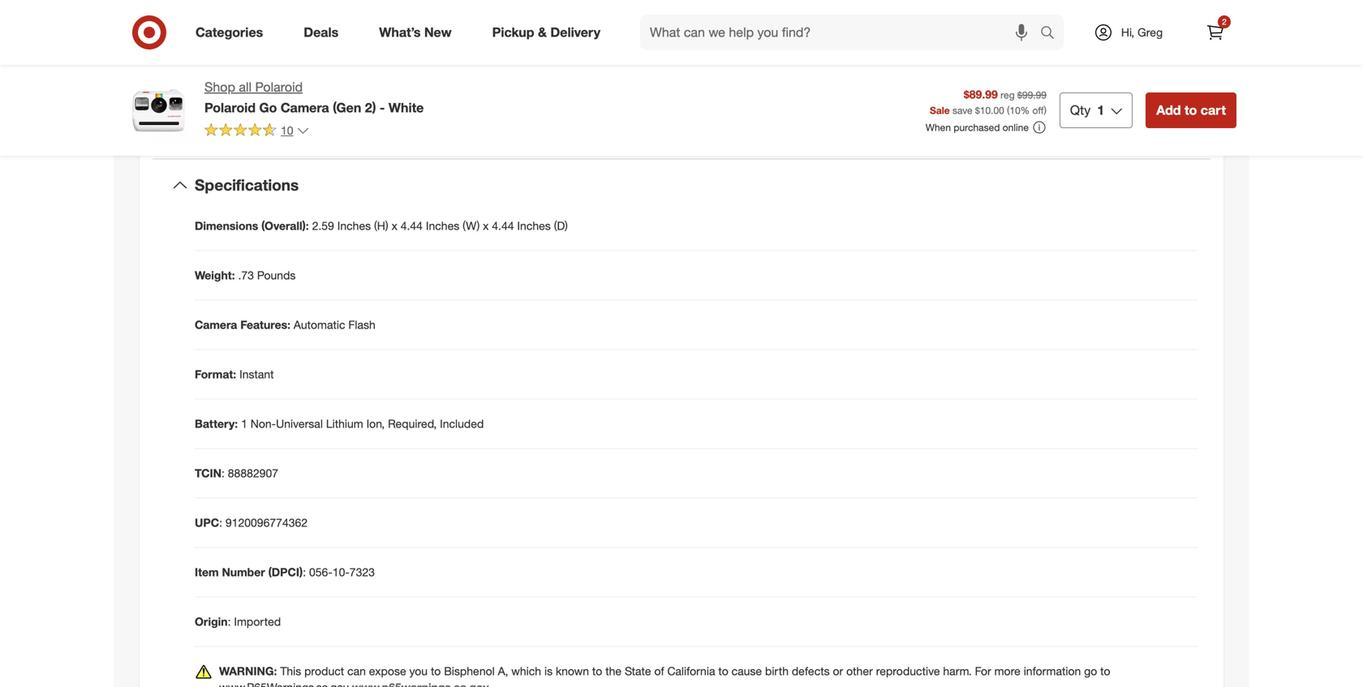 Task type: describe. For each thing, give the bounding box(es) containing it.
10 link
[[205, 122, 310, 141]]

strap
[[240, 62, 266, 76]]

shop
[[205, 79, 235, 95]]

2.59
[[312, 219, 334, 233]]

pickup & delivery link
[[479, 15, 621, 50]]

the
[[606, 664, 622, 678]]

you
[[409, 664, 428, 678]]

c
[[319, 62, 327, 76]]

wrist strap and usb-c charging cable included
[[211, 62, 452, 76]]

which
[[511, 664, 541, 678]]

(h)
[[374, 219, 388, 233]]

go for film
[[315, 108, 330, 122]]

item
[[195, 565, 219, 579]]

information
[[1024, 664, 1081, 678]]

specifications button
[[153, 160, 1211, 211]]

$89.99
[[964, 87, 998, 102]]

purchased
[[954, 121, 1000, 134]]

defects
[[792, 664, 830, 678]]

categories
[[196, 24, 263, 40]]

of
[[654, 664, 664, 678]]

product
[[304, 664, 344, 678]]

internal rechargeable lithium-ion battery
[[211, 39, 414, 54]]

accurate, human-friendly flash
[[211, 17, 366, 31]]

lithium-
[[322, 39, 360, 54]]

more
[[995, 664, 1021, 678]]

when
[[926, 121, 951, 134]]

search
[[1033, 26, 1072, 42]]

this product can expose you to bisphenol a, which is known to the state of california to cause birth defects or other reproductive harm. for more information go to www.p65warnings.ca.gov
[[219, 664, 1111, 687]]

other
[[847, 664, 873, 678]]

rechargeable
[[252, 39, 319, 54]]

upc : 9120096774362
[[195, 516, 308, 530]]

2 inches from the left
[[426, 219, 460, 233]]

&
[[538, 24, 547, 40]]

add to cart button
[[1146, 93, 1237, 128]]

state
[[625, 664, 651, 678]]

birth
[[765, 664, 789, 678]]

7323
[[350, 565, 375, 579]]

when purchased online
[[926, 121, 1029, 134]]

imported
[[234, 615, 281, 629]]

$99.99
[[1018, 89, 1047, 101]]

compatible
[[211, 85, 270, 99]]

flash
[[348, 318, 376, 332]]

usb-
[[291, 62, 319, 76]]

2 4.44 from the left
[[492, 219, 514, 233]]

accurate,
[[211, 17, 259, 31]]

add to cart
[[1157, 102, 1226, 118]]

image of polaroid go camera (gen 2) - white image
[[127, 78, 192, 143]]

shop all polaroid polaroid go camera (gen 2) - white
[[205, 79, 424, 116]]

go for filters
[[342, 85, 357, 99]]

all
[[239, 79, 252, 95]]

charging
[[330, 62, 374, 76]]

item number (dpci) : 056-10-7323
[[195, 565, 375, 579]]

works
[[211, 108, 243, 122]]

1 vertical spatial camera
[[195, 318, 237, 332]]

california
[[667, 664, 715, 678]]

number
[[222, 565, 265, 579]]

origin
[[195, 615, 228, 629]]

universal
[[276, 417, 323, 431]]

expose
[[369, 664, 406, 678]]

friendly
[[301, 17, 339, 31]]

ion
[[360, 39, 375, 54]]

deals
[[304, 24, 339, 40]]

required,
[[388, 417, 437, 431]]

hi,
[[1121, 25, 1135, 39]]

(gen
[[333, 100, 361, 116]]

go
[[1084, 664, 1097, 678]]

included
[[440, 417, 484, 431]]

(w)
[[463, 219, 480, 233]]

polaroid for shop
[[255, 79, 303, 95]]

pounds
[[257, 268, 296, 282]]

format: instant
[[195, 367, 274, 381]]

sale
[[930, 104, 950, 116]]

pickup
[[492, 24, 534, 40]]

with for works
[[246, 108, 267, 122]]

with for compatible
[[273, 85, 294, 99]]

non-
[[251, 417, 276, 431]]

can
[[347, 664, 366, 678]]

)
[[1044, 104, 1047, 116]]

cause
[[732, 664, 762, 678]]

$
[[975, 104, 980, 116]]

delivery
[[551, 24, 601, 40]]



Task type: locate. For each thing, give the bounding box(es) containing it.
1 left non- at the left
[[241, 417, 247, 431]]

0 horizontal spatial go
[[259, 100, 277, 116]]

to right go
[[1101, 664, 1111, 678]]

greg
[[1138, 25, 1163, 39]]

www.p65warnings.ca.gov
[[219, 680, 349, 687]]

: left imported
[[228, 615, 231, 629]]

harm.
[[943, 664, 972, 678]]

1 horizontal spatial 4.44
[[492, 219, 514, 233]]

polaroid
[[255, 79, 303, 95], [297, 85, 339, 99], [205, 100, 256, 116], [270, 108, 312, 122]]

format:
[[195, 367, 236, 381]]

new
[[424, 24, 452, 40]]

camera
[[281, 100, 329, 116], [195, 318, 237, 332]]

1 horizontal spatial x
[[483, 219, 489, 233]]

what's new
[[379, 24, 452, 40]]

-
[[380, 100, 385, 116]]

$89.99 reg $99.99 sale save $ 10.00 ( 10 % off )
[[930, 87, 1047, 116]]

add
[[1157, 102, 1181, 118]]

weight: .73 pounds
[[195, 268, 296, 282]]

film
[[333, 108, 351, 122]]

0 horizontal spatial 1
[[241, 417, 247, 431]]

2 horizontal spatial inches
[[517, 219, 551, 233]]

a,
[[498, 664, 508, 678]]

or
[[833, 664, 843, 678]]

1 horizontal spatial go
[[315, 108, 330, 122]]

wrist
[[211, 62, 237, 76]]

go inside shop all polaroid polaroid go camera (gen 2) - white
[[259, 100, 277, 116]]

what's new link
[[365, 15, 472, 50]]

go up 10 link
[[259, 100, 277, 116]]

to left the
[[592, 664, 602, 678]]

search button
[[1033, 15, 1072, 54]]

this
[[280, 664, 301, 678]]

1 horizontal spatial 1
[[1097, 102, 1105, 118]]

to right the you
[[431, 664, 441, 678]]

1 horizontal spatial with
[[273, 85, 294, 99]]

1 for battery:
[[241, 417, 247, 431]]

4.44 right (w)
[[492, 219, 514, 233]]

to right add
[[1185, 102, 1197, 118]]

1 inches from the left
[[337, 219, 371, 233]]

10.00
[[980, 104, 1005, 116]]

x
[[392, 219, 398, 233], [483, 219, 489, 233]]

%
[[1021, 104, 1030, 116]]

polaroid down compatible with polaroid go filters
[[270, 108, 312, 122]]

go up "(gen"
[[342, 85, 357, 99]]

1 horizontal spatial 10
[[1010, 104, 1021, 116]]

battery: 1 non-universal lithium ion, required, included
[[195, 417, 484, 431]]

4.44 right (h)
[[401, 219, 423, 233]]

with up 10 link
[[246, 108, 267, 122]]

inches left (w)
[[426, 219, 460, 233]]

: left 9120096774362
[[219, 516, 222, 530]]

88882907
[[228, 466, 278, 480]]

10 down reg
[[1010, 104, 1021, 116]]

1 x from the left
[[392, 219, 398, 233]]

flash
[[342, 17, 366, 31]]

1 horizontal spatial camera
[[281, 100, 329, 116]]

1
[[1097, 102, 1105, 118], [241, 417, 247, 431]]

0 horizontal spatial inches
[[337, 219, 371, 233]]

0 horizontal spatial x
[[392, 219, 398, 233]]

: for 88882907
[[222, 466, 225, 480]]

0 vertical spatial camera
[[281, 100, 329, 116]]

compatible with polaroid go filters
[[211, 85, 388, 99]]

0 horizontal spatial 10
[[281, 123, 293, 137]]

1 for qty
[[1097, 102, 1105, 118]]

and
[[269, 62, 288, 76]]

1 vertical spatial with
[[246, 108, 267, 122]]

pickup & delivery
[[492, 24, 601, 40]]

dimensions
[[195, 219, 258, 233]]

camera inside shop all polaroid polaroid go camera (gen 2) - white
[[281, 100, 329, 116]]

0 horizontal spatial 4.44
[[401, 219, 423, 233]]

automatic
[[294, 318, 345, 332]]

hi, greg
[[1121, 25, 1163, 39]]

white
[[389, 100, 424, 116]]

for
[[975, 664, 991, 678]]

: for imported
[[228, 615, 231, 629]]

: for 9120096774362
[[219, 516, 222, 530]]

1 4.44 from the left
[[401, 219, 423, 233]]

: left 056-
[[303, 565, 306, 579]]

qty
[[1070, 102, 1091, 118]]

0 horizontal spatial with
[[246, 108, 267, 122]]

polaroid down c
[[297, 85, 339, 99]]

reg
[[1001, 89, 1015, 101]]

with up the works with polaroid go film
[[273, 85, 294, 99]]

1 right 'qty'
[[1097, 102, 1105, 118]]

bisphenol
[[444, 664, 495, 678]]

camera features: automatic flash
[[195, 318, 376, 332]]

What can we help you find? suggestions appear below search field
[[640, 15, 1044, 50]]

0 vertical spatial with
[[273, 85, 294, 99]]

inches left (h)
[[337, 219, 371, 233]]

deals link
[[290, 15, 359, 50]]

off
[[1033, 104, 1044, 116]]

x right (h)
[[392, 219, 398, 233]]

:
[[222, 466, 225, 480], [219, 516, 222, 530], [303, 565, 306, 579], [228, 615, 231, 629]]

camera left features:
[[195, 318, 237, 332]]

polaroid for compatible
[[297, 85, 339, 99]]

go left film
[[315, 108, 330, 122]]

0 vertical spatial 1
[[1097, 102, 1105, 118]]

battery
[[378, 39, 414, 54]]

polaroid down and
[[255, 79, 303, 95]]

reproductive
[[876, 664, 940, 678]]

save
[[953, 104, 973, 116]]

dimensions (overall): 2.59 inches (h) x 4.44 inches (w) x 4.44 inches (d)
[[195, 219, 568, 233]]

filters
[[360, 85, 388, 99]]

battery:
[[195, 417, 238, 431]]

online
[[1003, 121, 1029, 134]]

tcin : 88882907
[[195, 466, 278, 480]]

x right (w)
[[483, 219, 489, 233]]

(dpci)
[[268, 565, 303, 579]]

camera down compatible with polaroid go filters
[[281, 100, 329, 116]]

(overall):
[[261, 219, 309, 233]]

inches left (d)
[[517, 219, 551, 233]]

10 down the works with polaroid go film
[[281, 123, 293, 137]]

: left 88882907
[[222, 466, 225, 480]]

qty 1
[[1070, 102, 1105, 118]]

0 vertical spatial 10
[[1010, 104, 1021, 116]]

056-
[[309, 565, 333, 579]]

instant
[[239, 367, 274, 381]]

2 horizontal spatial go
[[342, 85, 357, 99]]

weight:
[[195, 268, 235, 282]]

2 x from the left
[[483, 219, 489, 233]]

3 inches from the left
[[517, 219, 551, 233]]

polaroid for works
[[270, 108, 312, 122]]

1 vertical spatial 1
[[241, 417, 247, 431]]

9120096774362
[[226, 516, 308, 530]]

lithium
[[326, 417, 363, 431]]

1 horizontal spatial inches
[[426, 219, 460, 233]]

0 horizontal spatial camera
[[195, 318, 237, 332]]

2
[[1222, 17, 1227, 27]]

10 inside the $89.99 reg $99.99 sale save $ 10.00 ( 10 % off )
[[1010, 104, 1021, 116]]

4.44
[[401, 219, 423, 233], [492, 219, 514, 233]]

with
[[273, 85, 294, 99], [246, 108, 267, 122]]

to inside button
[[1185, 102, 1197, 118]]

warning:
[[219, 664, 277, 678]]

to left cause
[[718, 664, 729, 678]]

works with polaroid go film
[[211, 108, 351, 122]]

cart
[[1201, 102, 1226, 118]]

tcin
[[195, 466, 222, 480]]

1 vertical spatial 10
[[281, 123, 293, 137]]

included
[[408, 62, 452, 76]]

polaroid down compatible
[[205, 100, 256, 116]]



Task type: vqa. For each thing, say whether or not it's contained in the screenshot.
Non-
yes



